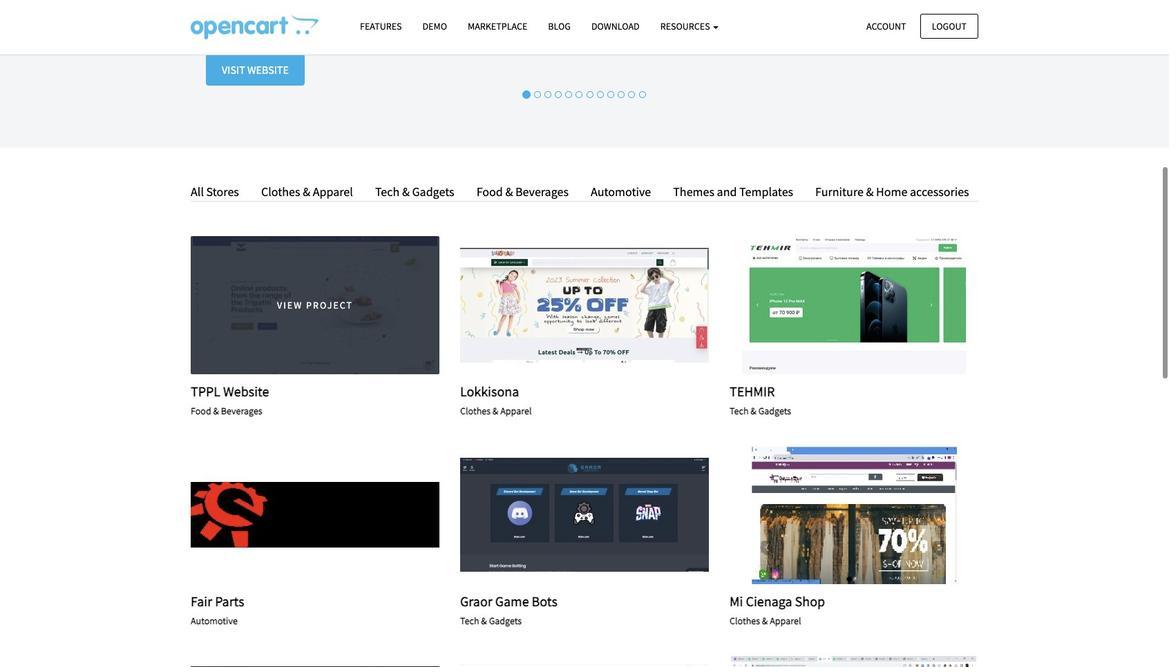 Task type: describe. For each thing, give the bounding box(es) containing it.
lokkisona clothes & apparel
[[460, 383, 532, 417]]

themes and templates link
[[663, 182, 804, 202]]

& inside the tppl website food & beverages
[[213, 405, 219, 417]]

visit website
[[222, 63, 289, 76]]

download
[[592, 20, 640, 32]]

visit website link
[[206, 54, 305, 85]]

blog link
[[538, 15, 581, 39]]

download link
[[581, 15, 650, 39]]

project for mi cienaga shop
[[845, 509, 892, 522]]

beverages inside the tppl website food & beverages
[[221, 405, 262, 417]]

fair parts automotive
[[191, 593, 244, 627]]

& inside the tehmir tech & gadgets
[[751, 405, 757, 417]]

project for tehmir
[[845, 299, 892, 312]]

cimarket - multipurpose opencart 4x theme image
[[460, 657, 709, 668]]

0 vertical spatial food
[[477, 184, 503, 199]]

logout link
[[921, 13, 979, 39]]

website for tppl
[[223, 383, 269, 400]]

features
[[360, 20, 402, 32]]

tech & gadgets link
[[365, 182, 465, 202]]

view project link for lokkisona
[[547, 298, 623, 314]]

view project for lokkisona
[[547, 299, 623, 312]]

& inside lokkisona clothes & apparel
[[493, 405, 499, 417]]

quapp image
[[191, 657, 440, 668]]

parts
[[215, 593, 244, 610]]

resources
[[661, 20, 712, 32]]

accessories
[[910, 184, 970, 199]]

tehmir tech & gadgets
[[730, 383, 792, 417]]

tech inside the tehmir tech & gadgets
[[730, 405, 749, 417]]

view for tehmir
[[816, 299, 842, 312]]

view project link for tehmir
[[816, 298, 892, 314]]

website for visit
[[247, 63, 289, 76]]

shop
[[795, 593, 825, 610]]

founder
[[206, 17, 245, 30]]

garden centrum zahradnici.sk image
[[730, 657, 979, 668]]

furniture & home accessories link
[[805, 182, 970, 202]]

tech & gadgets
[[375, 184, 455, 199]]

& inside graor game bots tech & gadgets
[[481, 615, 487, 627]]

automotive link
[[581, 182, 662, 202]]

food & beverages
[[477, 184, 569, 199]]

tppl
[[191, 383, 221, 400]]

fair parts image
[[191, 447, 440, 585]]

all stores
[[191, 184, 239, 199]]

view for tppl website
[[277, 299, 303, 312]]

themes
[[673, 184, 715, 199]]

tehmir
[[730, 383, 775, 400]]

founder of fundraisefactory.com
[[206, 17, 356, 30]]

clothes & apparel
[[261, 184, 353, 199]]

clothes inside lokkisona clothes & apparel
[[460, 405, 491, 417]]

marketplace
[[468, 20, 528, 32]]

opencart - showcase image
[[191, 15, 319, 39]]

account link
[[855, 13, 918, 39]]

0 vertical spatial beverages
[[516, 184, 569, 199]]

stores
[[206, 184, 239, 199]]

features link
[[350, 15, 412, 39]]

& inside mi cienaga shop clothes & apparel
[[762, 615, 768, 627]]

gadgets inside graor game bots tech & gadgets
[[489, 615, 522, 627]]

graor game bots tech & gadgets
[[460, 593, 558, 627]]

0 horizontal spatial tech
[[375, 184, 400, 199]]

templates
[[740, 184, 794, 199]]

food inside the tppl website food & beverages
[[191, 405, 211, 417]]

clothes inside mi cienaga shop clothes & apparel
[[730, 615, 760, 627]]



Task type: vqa. For each thing, say whether or not it's contained in the screenshot.
Resources 'link'
yes



Task type: locate. For each thing, give the bounding box(es) containing it.
food
[[477, 184, 503, 199], [191, 405, 211, 417]]

0 horizontal spatial beverages
[[221, 405, 262, 417]]

demo
[[423, 20, 447, 32]]

0 horizontal spatial automotive
[[191, 615, 238, 627]]

1 horizontal spatial gadgets
[[489, 615, 522, 627]]

0 vertical spatial automotive
[[591, 184, 651, 199]]

0 horizontal spatial food
[[191, 405, 211, 417]]

project for tppl website
[[306, 299, 353, 312]]

1 vertical spatial beverages
[[221, 405, 262, 417]]

fundraisefactory.com
[[258, 17, 356, 30]]

and
[[717, 184, 737, 199]]

2 vertical spatial clothes
[[730, 615, 760, 627]]

1 vertical spatial food
[[191, 405, 211, 417]]

automotive
[[591, 184, 651, 199], [191, 615, 238, 627]]

view for graor game bots
[[547, 509, 573, 522]]

1 horizontal spatial apparel
[[501, 405, 532, 417]]

demo link
[[412, 15, 458, 39]]

website right tppl
[[223, 383, 269, 400]]

2 vertical spatial gadgets
[[489, 615, 522, 627]]

tppl website food & beverages
[[191, 383, 269, 417]]

tech
[[375, 184, 400, 199], [730, 405, 749, 417], [460, 615, 479, 627]]

clothes down mi
[[730, 615, 760, 627]]

visit
[[222, 63, 245, 76]]

tech inside graor game bots tech & gadgets
[[460, 615, 479, 627]]

0 vertical spatial clothes
[[261, 184, 300, 199]]

1 vertical spatial automotive
[[191, 615, 238, 627]]

view project for tehmir
[[816, 299, 892, 312]]

furniture & home accessories
[[816, 184, 970, 199]]

food & beverages link
[[466, 182, 579, 202]]

lokkisona
[[460, 383, 519, 400]]

1 horizontal spatial tech
[[460, 615, 479, 627]]

1 vertical spatial apparel
[[501, 405, 532, 417]]

view project for mi cienaga shop
[[816, 509, 892, 522]]

view for lokkisona
[[547, 299, 573, 312]]

0 vertical spatial gadgets
[[412, 184, 455, 199]]

clothes right stores
[[261, 184, 300, 199]]

tppl website image
[[191, 237, 440, 375]]

resources link
[[650, 15, 730, 39]]

2 horizontal spatial tech
[[730, 405, 749, 417]]

mi
[[730, 593, 743, 610]]

2 horizontal spatial gadgets
[[759, 405, 792, 417]]

gadgets inside the tehmir tech & gadgets
[[759, 405, 792, 417]]

apparel
[[313, 184, 353, 199], [501, 405, 532, 417], [770, 615, 801, 627]]

game
[[495, 593, 529, 610]]

automotive inside the fair parts automotive
[[191, 615, 238, 627]]

cienaga
[[746, 593, 793, 610]]

gadgets
[[412, 184, 455, 199], [759, 405, 792, 417], [489, 615, 522, 627]]

view for mi cienaga shop
[[816, 509, 842, 522]]

website inside the tppl website food & beverages
[[223, 383, 269, 400]]

1 vertical spatial gadgets
[[759, 405, 792, 417]]

0 horizontal spatial apparel
[[313, 184, 353, 199]]

&
[[303, 184, 310, 199], [402, 184, 410, 199], [506, 184, 513, 199], [866, 184, 874, 199], [213, 405, 219, 417], [493, 405, 499, 417], [751, 405, 757, 417], [481, 615, 487, 627], [762, 615, 768, 627]]

1 vertical spatial clothes
[[460, 405, 491, 417]]

2 horizontal spatial apparel
[[770, 615, 801, 627]]

themes and templates
[[673, 184, 794, 199]]

of
[[247, 17, 256, 30]]

project for lokkisona
[[576, 299, 623, 312]]

view project
[[277, 299, 353, 312], [547, 299, 623, 312], [816, 299, 892, 312], [547, 509, 623, 522], [816, 509, 892, 522]]

clothes & apparel link
[[251, 182, 364, 202]]

view project link for mi cienaga shop
[[816, 508, 892, 524]]

2 vertical spatial tech
[[460, 615, 479, 627]]

mi cienaga shop clothes & apparel
[[730, 593, 825, 627]]

1 vertical spatial website
[[223, 383, 269, 400]]

clothes
[[261, 184, 300, 199], [460, 405, 491, 417], [730, 615, 760, 627]]

project
[[306, 299, 353, 312], [576, 299, 623, 312], [845, 299, 892, 312], [576, 509, 623, 522], [845, 509, 892, 522]]

project for graor game bots
[[576, 509, 623, 522]]

website right visit
[[247, 63, 289, 76]]

view
[[277, 299, 303, 312], [547, 299, 573, 312], [816, 299, 842, 312], [547, 509, 573, 522], [816, 509, 842, 522]]

graor game bots image
[[460, 447, 709, 585]]

all
[[191, 184, 204, 199]]

1 horizontal spatial food
[[477, 184, 503, 199]]

furniture
[[816, 184, 864, 199]]

1 vertical spatial tech
[[730, 405, 749, 417]]

view project link for tppl website
[[277, 298, 353, 314]]

0 vertical spatial apparel
[[313, 184, 353, 199]]

0 horizontal spatial clothes
[[261, 184, 300, 199]]

fair
[[191, 593, 212, 610]]

2 vertical spatial apparel
[[770, 615, 801, 627]]

view project link for graor game bots
[[547, 508, 623, 524]]

0 horizontal spatial gadgets
[[412, 184, 455, 199]]

view project for tppl website
[[277, 299, 353, 312]]

apparel inside mi cienaga shop clothes & apparel
[[770, 615, 801, 627]]

bots
[[532, 593, 558, 610]]

website
[[247, 63, 289, 76], [223, 383, 269, 400]]

account
[[867, 20, 907, 32]]

marketplace link
[[458, 15, 538, 39]]

1 horizontal spatial beverages
[[516, 184, 569, 199]]

home
[[876, 184, 908, 199]]

graor
[[460, 593, 493, 610]]

1 horizontal spatial automotive
[[591, 184, 651, 199]]

logout
[[932, 20, 967, 32]]

tehmir image
[[730, 237, 979, 375]]

1 horizontal spatial clothes
[[460, 405, 491, 417]]

beverages
[[516, 184, 569, 199], [221, 405, 262, 417]]

clothes inside clothes & apparel link
[[261, 184, 300, 199]]

lokkisona image
[[460, 237, 709, 375]]

mi cienaga shop image
[[730, 447, 979, 585]]

0 vertical spatial tech
[[375, 184, 400, 199]]

2 horizontal spatial clothes
[[730, 615, 760, 627]]

view project link
[[277, 298, 353, 314], [547, 298, 623, 314], [816, 298, 892, 314], [547, 508, 623, 524], [816, 508, 892, 524]]

view project for graor game bots
[[547, 509, 623, 522]]

blog
[[548, 20, 571, 32]]

all stores link
[[191, 182, 249, 202]]

clothes down lokkisona
[[460, 405, 491, 417]]

apparel inside lokkisona clothes & apparel
[[501, 405, 532, 417]]

0 vertical spatial website
[[247, 63, 289, 76]]



